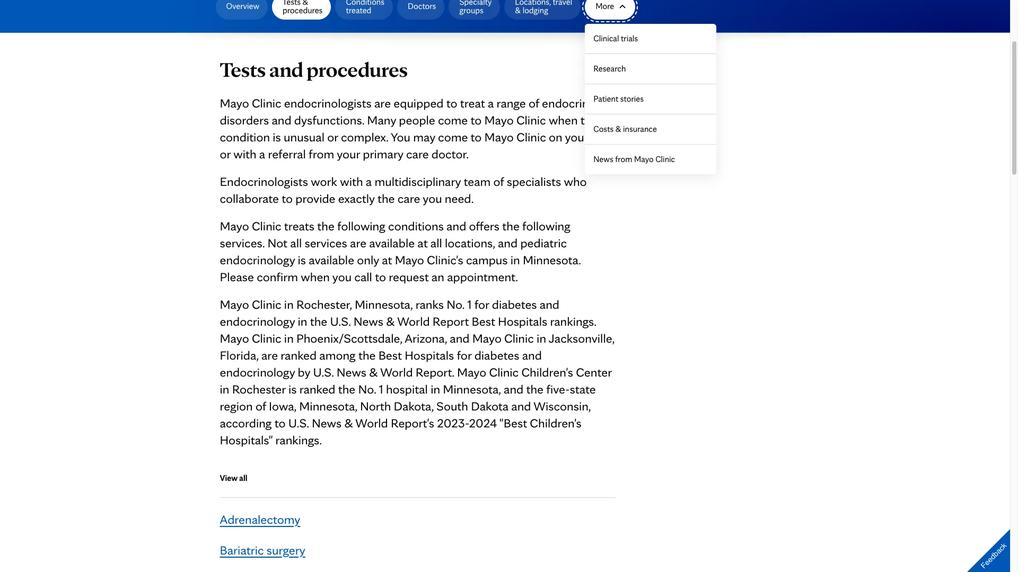 Task type: locate. For each thing, give the bounding box(es) containing it.
come down the treat
[[438, 112, 468, 128]]

0 horizontal spatial at
[[382, 253, 392, 268]]

you down multidisciplinary
[[423, 191, 442, 206]]

0 horizontal spatial are
[[261, 348, 278, 363]]

2 horizontal spatial is
[[298, 253, 306, 268]]

world down north at the left bottom
[[356, 416, 388, 431]]

2 vertical spatial of
[[256, 399, 266, 414]]

dysfunctions.
[[294, 112, 364, 128]]

endocrine
[[542, 95, 595, 111]]

2 horizontal spatial of
[[529, 95, 539, 111]]

clinic inside menu
[[656, 154, 675, 164]]

is up referral
[[273, 129, 281, 145]]

overview
[[226, 1, 259, 11]]

1 horizontal spatial of
[[494, 174, 504, 189]]

provide
[[296, 191, 336, 206]]

patient
[[594, 94, 619, 104]]

1 vertical spatial for
[[457, 348, 472, 363]]

0 horizontal spatial hospitals
[[405, 348, 454, 363]]

your down complex.
[[337, 146, 360, 162]]

2023-
[[437, 416, 469, 431]]

2 vertical spatial u.s.
[[288, 416, 309, 431]]

with inside the mayo clinic endocrinologists are equipped to treat a range of endocrine disorders and dysfunctions. many people come to mayo clinic when their condition is unusual or complex. you may come to mayo clinic on your own or with a referral from your primary care doctor.
[[234, 146, 257, 162]]

0 horizontal spatial 1
[[379, 382, 383, 397]]

best up hospital
[[379, 348, 402, 363]]

with down condition
[[234, 146, 257, 162]]

0 vertical spatial hospitals
[[498, 314, 548, 329]]

0 horizontal spatial is
[[273, 129, 281, 145]]

1 vertical spatial 1
[[379, 382, 383, 397]]

1 horizontal spatial a
[[366, 174, 372, 189]]

diabetes down 'appointment.'
[[492, 297, 537, 312]]

when down endocrine
[[549, 112, 578, 128]]

a up exactly
[[366, 174, 372, 189]]

1 horizontal spatial best
[[472, 314, 495, 329]]

1 vertical spatial when
[[301, 269, 330, 285]]

or
[[327, 129, 338, 145], [220, 146, 231, 162]]

endocrinology up florida,
[[220, 314, 295, 329]]

& inside menu item
[[515, 5, 521, 15]]

to
[[447, 95, 458, 111], [471, 112, 482, 128], [471, 129, 482, 145], [282, 191, 293, 206], [375, 269, 386, 285], [275, 416, 286, 431]]

1 vertical spatial your
[[337, 146, 360, 162]]

2 vertical spatial endocrinology
[[220, 365, 295, 380]]

bariatric surgery link
[[220, 543, 305, 558]]

from inside the mayo clinic endocrinologists are equipped to treat a range of endocrine disorders and dysfunctions. many people come to mayo clinic when their condition is unusual or complex. you may come to mayo clinic on your own or with a referral from your primary care doctor.
[[309, 146, 334, 162]]

and inside the mayo clinic endocrinologists are equipped to treat a range of endocrine disorders and dysfunctions. many people come to mayo clinic when their condition is unusual or complex. you may come to mayo clinic on your own or with a referral from your primary care doctor.
[[272, 112, 292, 128]]

mayo inside menu
[[634, 154, 654, 164]]

1 vertical spatial are
[[350, 236, 367, 251]]

a down condition
[[259, 146, 265, 162]]

ranked up by
[[281, 348, 317, 363]]

1 horizontal spatial following
[[523, 219, 571, 234]]

0 vertical spatial world
[[397, 314, 430, 329]]

south
[[437, 399, 468, 414]]

1 endocrinology from the top
[[220, 253, 295, 268]]

are up many
[[374, 95, 391, 111]]

0 vertical spatial care
[[406, 146, 429, 162]]

locations,
[[445, 236, 495, 251]]

rankings. down iowa, at the bottom of page
[[276, 433, 322, 448]]

1 horizontal spatial is
[[289, 382, 297, 397]]

1 horizontal spatial hospitals
[[498, 314, 548, 329]]

with inside endocrinologists work with a multidisciplinary team of specialists who collaborate to provide exactly the care you need.
[[340, 174, 363, 189]]

when
[[549, 112, 578, 128], [301, 269, 330, 285]]

1 vertical spatial no.
[[358, 382, 376, 397]]

0 vertical spatial best
[[472, 314, 495, 329]]

mayo clinic endocrinologists are equipped to treat a range of endocrine disorders and dysfunctions. many people come to mayo clinic when their condition is unusual or complex. you may come to mayo clinic on your own or with a referral from your primary care doctor.
[[220, 95, 614, 162]]

0 horizontal spatial you
[[333, 269, 352, 285]]

3 endocrinology from the top
[[220, 365, 295, 380]]

2 vertical spatial is
[[289, 382, 297, 397]]

following up pediatric
[[523, 219, 571, 234]]

world up the arizona,
[[397, 314, 430, 329]]

1 horizontal spatial at
[[418, 236, 428, 251]]

need.
[[445, 191, 474, 206]]

the inside endocrinologists work with a multidisciplinary team of specialists who collaborate to provide exactly the care you need.
[[378, 191, 395, 206]]

minnesota, up the dakota
[[443, 382, 501, 397]]

news
[[594, 154, 614, 164], [354, 314, 384, 329], [337, 365, 367, 380], [312, 416, 342, 431]]

are inside the mayo clinic endocrinologists are equipped to treat a range of endocrine disorders and dysfunctions. many people come to mayo clinic when their condition is unusual or complex. you may come to mayo clinic on your own or with a referral from your primary care doctor.
[[374, 95, 391, 111]]

no. up north at the left bottom
[[358, 382, 376, 397]]

care down multidisciplinary
[[398, 191, 420, 206]]

available up "only"
[[369, 236, 415, 251]]

according
[[220, 416, 272, 431]]

2 vertical spatial a
[[366, 174, 372, 189]]

florida,
[[220, 348, 259, 363]]

for
[[475, 297, 489, 312], [457, 348, 472, 363]]

endocrinology down services.
[[220, 253, 295, 268]]

1 horizontal spatial with
[[340, 174, 363, 189]]

0 horizontal spatial of
[[256, 399, 266, 414]]

please
[[220, 269, 254, 285]]

0 horizontal spatial or
[[220, 146, 231, 162]]

0 vertical spatial is
[[273, 129, 281, 145]]

1 vertical spatial is
[[298, 253, 306, 268]]

a inside endocrinologists work with a multidisciplinary team of specialists who collaborate to provide exactly the care you need.
[[366, 174, 372, 189]]

diabetes
[[492, 297, 537, 312], [475, 348, 520, 363]]

are inside mayo clinic in rochester, minnesota, ranks no. 1 for diabetes and endocrinology in the u.s. news & world report best hospitals rankings. mayo clinic in phoenix/scottsdale, arizona, and mayo clinic in jacksonville, florida, are ranked among the best hospitals for diabetes and endocrinology by u.s. news & world report. mayo clinic children's center in rochester is ranked the no. 1 hospital in minnesota, and the five-state region of iowa, minnesota, north dakota, south dakota and wisconsin, according to u.s. news & world report's 2023-2024 "best children's hospitals" rankings.
[[261, 348, 278, 363]]

only
[[357, 253, 379, 268]]

news from mayo clinic
[[594, 154, 675, 164]]

0 vertical spatial children's
[[522, 365, 573, 380]]

minnesota.
[[523, 253, 581, 268]]

the
[[378, 191, 395, 206], [317, 219, 335, 234], [503, 219, 520, 234], [310, 314, 327, 329], [359, 348, 376, 363], [338, 382, 356, 397], [526, 382, 544, 397]]

0 vertical spatial for
[[475, 297, 489, 312]]

0 horizontal spatial best
[[379, 348, 402, 363]]

trials
[[621, 33, 638, 43]]

1 vertical spatial children's
[[530, 416, 582, 431]]

all down treats
[[290, 236, 302, 251]]

when up 'rochester,'
[[301, 269, 330, 285]]

1 vertical spatial diabetes
[[475, 348, 520, 363]]

0 vertical spatial 1
[[468, 297, 472, 312]]

1 vertical spatial world
[[380, 365, 413, 380]]

endocrinologists
[[220, 174, 308, 189]]

rankings.
[[550, 314, 597, 329], [276, 433, 322, 448]]

1 horizontal spatial you
[[423, 191, 442, 206]]

you
[[391, 129, 411, 145]]

with up exactly
[[340, 174, 363, 189]]

treat
[[460, 95, 485, 111]]

best right report
[[472, 314, 495, 329]]

0 horizontal spatial your
[[337, 146, 360, 162]]

from down the unusual
[[309, 146, 334, 162]]

0 vertical spatial when
[[549, 112, 578, 128]]

services
[[305, 236, 347, 251]]

0 horizontal spatial following
[[337, 219, 386, 234]]

children's up the five-
[[522, 365, 573, 380]]

2 horizontal spatial all
[[431, 236, 442, 251]]

1 vertical spatial at
[[382, 253, 392, 268]]

0 vertical spatial procedures
[[283, 5, 323, 15]]

0 horizontal spatial a
[[259, 146, 265, 162]]

1 horizontal spatial are
[[350, 236, 367, 251]]

available down 'services'
[[309, 253, 354, 268]]

is
[[273, 129, 281, 145], [298, 253, 306, 268], [289, 382, 297, 397]]

more button
[[585, 0, 636, 20]]

u.s. right by
[[313, 365, 334, 380]]

at
[[418, 236, 428, 251], [382, 253, 392, 268]]

or down dysfunctions.
[[327, 129, 338, 145]]

0 vertical spatial at
[[418, 236, 428, 251]]

ranked down by
[[300, 382, 336, 397]]

world up hospital
[[380, 365, 413, 380]]

endocrinology up rochester
[[220, 365, 295, 380]]

unusual
[[284, 129, 325, 145]]

iowa,
[[269, 399, 297, 414]]

endocrinology
[[220, 253, 295, 268], [220, 314, 295, 329], [220, 365, 295, 380]]

1 horizontal spatial no.
[[447, 297, 465, 312]]

your right on
[[565, 129, 588, 145]]

hospitals
[[498, 314, 548, 329], [405, 348, 454, 363]]

costs & insurance link
[[585, 115, 717, 145]]

u.s. down iowa, at the bottom of page
[[288, 416, 309, 431]]

0 horizontal spatial when
[[301, 269, 330, 285]]

the right exactly
[[378, 191, 395, 206]]

no. up report
[[447, 297, 465, 312]]

2 following from the left
[[523, 219, 571, 234]]

2 horizontal spatial are
[[374, 95, 391, 111]]

referral
[[268, 146, 306, 162]]

ranked
[[281, 348, 317, 363], [300, 382, 336, 397]]

you left call
[[333, 269, 352, 285]]

the right offers
[[503, 219, 520, 234]]

rankings. up jacksonville,
[[550, 314, 597, 329]]

2 vertical spatial are
[[261, 348, 278, 363]]

for down 'appointment.'
[[475, 297, 489, 312]]

1 vertical spatial with
[[340, 174, 363, 189]]

their
[[581, 112, 605, 128]]

all
[[290, 236, 302, 251], [431, 236, 442, 251], [239, 474, 247, 484]]

1 horizontal spatial for
[[475, 297, 489, 312]]

1 horizontal spatial when
[[549, 112, 578, 128]]

1 vertical spatial you
[[333, 269, 352, 285]]

when inside the mayo clinic endocrinologists are equipped to treat a range of endocrine disorders and dysfunctions. many people come to mayo clinic when their condition is unusual or complex. you may come to mayo clinic on your own or with a referral from your primary care doctor.
[[549, 112, 578, 128]]

come up the doctor.
[[438, 129, 468, 145]]

0 vertical spatial endocrinology
[[220, 253, 295, 268]]

for down report
[[457, 348, 472, 363]]

or down condition
[[220, 146, 231, 162]]

care
[[406, 146, 429, 162], [398, 191, 420, 206]]

a right the treat
[[488, 95, 494, 111]]

are right florida,
[[261, 348, 278, 363]]

clinical
[[594, 33, 619, 43]]

1 horizontal spatial 1
[[468, 297, 472, 312]]

care down may
[[406, 146, 429, 162]]

at down conditions
[[418, 236, 428, 251]]

are
[[374, 95, 391, 111], [350, 236, 367, 251], [261, 348, 278, 363]]

0 horizontal spatial from
[[309, 146, 334, 162]]

view all
[[220, 474, 247, 484]]

children's
[[522, 365, 573, 380], [530, 416, 582, 431]]

u.s. up the phoenix/scottsdale,
[[330, 314, 351, 329]]

in inside the mayo clinic treats the following conditions and offers the following services. not all services are available at all locations, and pediatric endocrinology is available only at mayo clinic's campus in minnesota. please confirm when you call to request an appointment.
[[511, 253, 520, 268]]

dakota,
[[394, 399, 434, 414]]

of inside the mayo clinic endocrinologists are equipped to treat a range of endocrine disorders and dysfunctions. many people come to mayo clinic when their condition is unusual or complex. you may come to mayo clinic on your own or with a referral from your primary care doctor.
[[529, 95, 539, 111]]

you inside the mayo clinic treats the following conditions and offers the following services. not all services are available at all locations, and pediatric endocrinology is available only at mayo clinic's campus in minnesota. please confirm when you call to request an appointment.
[[333, 269, 352, 285]]

groups menu item
[[447, 0, 503, 24]]

1 up report
[[468, 297, 472, 312]]

hospitals"
[[220, 433, 273, 448]]

1 horizontal spatial from
[[615, 154, 633, 164]]

is down 'services'
[[298, 253, 306, 268]]

mayo clinic in rochester, minnesota, ranks no. 1 for diabetes and endocrinology in the u.s. news & world report best hospitals rankings. mayo clinic in phoenix/scottsdale, arizona, and mayo clinic in jacksonville, florida, are ranked among the best hospitals for diabetes and endocrinology by u.s. news & world report. mayo clinic children's center in rochester is ranked the no. 1 hospital in minnesota, and the five-state region of iowa, minnesota, north dakota, south dakota and wisconsin, according to u.s. news & world report's 2023-2024 "best children's hospitals" rankings.
[[220, 297, 615, 448]]

menu
[[585, 24, 717, 175]]

all right the view
[[239, 474, 247, 484]]

are up "only"
[[350, 236, 367, 251]]

report's
[[391, 416, 434, 431]]

at right "only"
[[382, 253, 392, 268]]

0 horizontal spatial with
[[234, 146, 257, 162]]

1 vertical spatial endocrinology
[[220, 314, 295, 329]]

1 vertical spatial hospitals
[[405, 348, 454, 363]]

0 vertical spatial are
[[374, 95, 391, 111]]

of
[[529, 95, 539, 111], [494, 174, 504, 189], [256, 399, 266, 414]]

0 vertical spatial with
[[234, 146, 257, 162]]

from down costs & insurance
[[615, 154, 633, 164]]

to inside mayo clinic in rochester, minnesota, ranks no. 1 for diabetes and endocrinology in the u.s. news & world report best hospitals rankings. mayo clinic in phoenix/scottsdale, arizona, and mayo clinic in jacksonville, florida, are ranked among the best hospitals for diabetes and endocrinology by u.s. news & world report. mayo clinic children's center in rochester is ranked the no. 1 hospital in minnesota, and the five-state region of iowa, minnesota, north dakota, south dakota and wisconsin, according to u.s. news & world report's 2023-2024 "best children's hospitals" rankings.
[[275, 416, 286, 431]]

costs & insurance
[[594, 124, 657, 134]]

following down exactly
[[337, 219, 386, 234]]

minnesota, down by
[[299, 399, 357, 414]]

0 vertical spatial come
[[438, 112, 468, 128]]

0 vertical spatial available
[[369, 236, 415, 251]]

a
[[488, 95, 494, 111], [259, 146, 265, 162], [366, 174, 372, 189]]

equipped
[[394, 95, 444, 111]]

1
[[468, 297, 472, 312], [379, 382, 383, 397]]

and
[[269, 57, 303, 82], [272, 112, 292, 128], [447, 219, 466, 234], [498, 236, 518, 251], [540, 297, 560, 312], [450, 331, 470, 346], [522, 348, 542, 363], [504, 382, 524, 397], [512, 399, 531, 414]]

lodging
[[523, 5, 549, 15]]

0 vertical spatial or
[[327, 129, 338, 145]]

all up clinic's
[[431, 236, 442, 251]]

of right team
[[494, 174, 504, 189]]

0 vertical spatial no.
[[447, 297, 465, 312]]

0 vertical spatial rankings.
[[550, 314, 597, 329]]

0 vertical spatial of
[[529, 95, 539, 111]]

minnesota, down call
[[355, 297, 413, 312]]

you
[[423, 191, 442, 206], [333, 269, 352, 285]]

0 vertical spatial you
[[423, 191, 442, 206]]

of right "range"
[[529, 95, 539, 111]]

menu bar
[[201, 0, 638, 24]]

2 horizontal spatial a
[[488, 95, 494, 111]]

1 vertical spatial procedures
[[307, 57, 408, 82]]

jacksonville,
[[549, 331, 615, 346]]

diabetes up the dakota
[[475, 348, 520, 363]]

&
[[515, 5, 521, 15], [616, 124, 621, 134], [386, 314, 395, 329], [369, 365, 378, 380], [345, 416, 353, 431]]

children's down wisconsin,
[[530, 416, 582, 431]]

0 horizontal spatial rankings.
[[276, 433, 322, 448]]

1 up north at the left bottom
[[379, 382, 383, 397]]

in
[[511, 253, 520, 268], [284, 297, 294, 312], [298, 314, 307, 329], [284, 331, 294, 346], [537, 331, 546, 346], [220, 382, 229, 397], [431, 382, 440, 397]]

1 vertical spatial available
[[309, 253, 354, 268]]

u.s.
[[330, 314, 351, 329], [313, 365, 334, 380], [288, 416, 309, 431]]

an
[[432, 269, 445, 285]]

1 vertical spatial of
[[494, 174, 504, 189]]

of down rochester
[[256, 399, 266, 414]]

is up iowa, at the bottom of page
[[289, 382, 297, 397]]



Task type: vqa. For each thing, say whether or not it's contained in the screenshot.
rightmost you
yes



Task type: describe. For each thing, give the bounding box(es) containing it.
is inside the mayo clinic treats the following conditions and offers the following services. not all services are available at all locations, and pediatric endocrinology is available only at mayo clinic's campus in minnesota. please confirm when you call to request an appointment.
[[298, 253, 306, 268]]

bariatric
[[220, 543, 264, 558]]

2 vertical spatial minnesota,
[[299, 399, 357, 414]]

endocrinologists
[[284, 95, 372, 111]]

care inside the mayo clinic endocrinologists are equipped to treat a range of endocrine disorders and dysfunctions. many people come to mayo clinic when their condition is unusual or complex. you may come to mayo clinic on your own or with a referral from your primary care doctor.
[[406, 146, 429, 162]]

clinic's
[[427, 253, 464, 268]]

you inside endocrinologists work with a multidisciplinary team of specialists who collaborate to provide exactly the care you need.
[[423, 191, 442, 206]]

confirm
[[257, 269, 298, 285]]

own
[[591, 129, 614, 145]]

1 horizontal spatial all
[[290, 236, 302, 251]]

among
[[320, 348, 356, 363]]

2 vertical spatial world
[[356, 416, 388, 431]]

doctor.
[[432, 146, 469, 162]]

report
[[433, 314, 469, 329]]

1 vertical spatial best
[[379, 348, 402, 363]]

view
[[220, 474, 238, 484]]

rochester,
[[297, 297, 352, 312]]

1 horizontal spatial your
[[565, 129, 588, 145]]

rochester
[[232, 382, 286, 397]]

overview menu item
[[214, 0, 270, 24]]

0 vertical spatial u.s.
[[330, 314, 351, 329]]

"best
[[500, 416, 527, 431]]

people
[[399, 112, 435, 128]]

1 vertical spatial or
[[220, 146, 231, 162]]

insurance
[[623, 124, 657, 134]]

when inside the mayo clinic treats the following conditions and offers the following services. not all services are available at all locations, and pediatric endocrinology is available only at mayo clinic's campus in minnesota. please confirm when you call to request an appointment.
[[301, 269, 330, 285]]

0 vertical spatial diabetes
[[492, 297, 537, 312]]

collaborate
[[220, 191, 279, 206]]

treated menu item
[[333, 0, 395, 24]]

& lodging
[[515, 5, 549, 15]]

adrenalectomy link
[[220, 512, 300, 528]]

treated
[[346, 5, 372, 15]]

0 horizontal spatial for
[[457, 348, 472, 363]]

the left the five-
[[526, 382, 544, 397]]

on
[[549, 129, 563, 145]]

the down among
[[338, 382, 356, 397]]

stories
[[621, 94, 644, 104]]

north
[[360, 399, 391, 414]]

2 endocrinology from the top
[[220, 314, 295, 329]]

bariatric surgery
[[220, 543, 305, 558]]

is inside mayo clinic in rochester, minnesota, ranks no. 1 for diabetes and endocrinology in the u.s. news & world report best hospitals rankings. mayo clinic in phoenix/scottsdale, arizona, and mayo clinic in jacksonville, florida, are ranked among the best hospitals for diabetes and endocrinology by u.s. news & world report. mayo clinic children's center in rochester is ranked the no. 1 hospital in minnesota, and the five-state region of iowa, minnesota, north dakota, south dakota and wisconsin, according to u.s. news & world report's 2023-2024 "best children's hospitals" rankings.
[[289, 382, 297, 397]]

0 vertical spatial minnesota,
[[355, 297, 413, 312]]

clinical trials link
[[585, 24, 717, 54]]

to inside endocrinologists work with a multidisciplinary team of specialists who collaborate to provide exactly the care you need.
[[282, 191, 293, 206]]

wisconsin,
[[534, 399, 591, 414]]

news from mayo clinic link
[[585, 145, 717, 175]]

1 horizontal spatial rankings.
[[550, 314, 597, 329]]

many
[[367, 112, 396, 128]]

groups link
[[449, 0, 500, 20]]

of inside endocrinologists work with a multidisciplinary team of specialists who collaborate to provide exactly the care you need.
[[494, 174, 504, 189]]

& lodging menu item
[[503, 0, 583, 24]]

menu bar containing overview
[[201, 0, 638, 24]]

2024
[[469, 416, 497, 431]]

1 vertical spatial come
[[438, 129, 468, 145]]

phoenix/scottsdale,
[[297, 331, 403, 346]]

campus
[[466, 253, 508, 268]]

the up 'services'
[[317, 219, 335, 234]]

surgery
[[267, 543, 305, 558]]

call
[[355, 269, 372, 285]]

0 vertical spatial ranked
[[281, 348, 317, 363]]

clinical trials
[[594, 33, 638, 43]]

1 vertical spatial rankings.
[[276, 433, 322, 448]]

research
[[594, 64, 626, 74]]

endocrinology inside the mayo clinic treats the following conditions and offers the following services. not all services are available at all locations, and pediatric endocrinology is available only at mayo clinic's campus in minnesota. please confirm when you call to request an appointment.
[[220, 253, 295, 268]]

arizona,
[[405, 331, 447, 346]]

not
[[268, 236, 288, 251]]

1 vertical spatial ranked
[[300, 382, 336, 397]]

costs
[[594, 124, 614, 134]]

request
[[389, 269, 429, 285]]

who
[[564, 174, 587, 189]]

treats
[[284, 219, 315, 234]]

the down 'rochester,'
[[310, 314, 327, 329]]

conditions
[[388, 219, 444, 234]]

menu containing clinical trials
[[585, 24, 717, 175]]

1 horizontal spatial available
[[369, 236, 415, 251]]

1 vertical spatial a
[[259, 146, 265, 162]]

1 following from the left
[[337, 219, 386, 234]]

0 horizontal spatial all
[[239, 474, 247, 484]]

mayo clinic treats the following conditions and offers the following services. not all services are available at all locations, and pediatric endocrinology is available only at mayo clinic's campus in minnesota. please confirm when you call to request an appointment.
[[220, 219, 581, 285]]

the down the phoenix/scottsdale,
[[359, 348, 376, 363]]

of inside mayo clinic in rochester, minnesota, ranks no. 1 for diabetes and endocrinology in the u.s. news & world report best hospitals rankings. mayo clinic in phoenix/scottsdale, arizona, and mayo clinic in jacksonville, florida, are ranked among the best hospitals for diabetes and endocrinology by u.s. news & world report. mayo clinic children's center in rochester is ranked the no. 1 hospital in minnesota, and the five-state region of iowa, minnesota, north dakota, south dakota and wisconsin, according to u.s. news & world report's 2023-2024 "best children's hospitals" rankings.
[[256, 399, 266, 414]]

exactly
[[338, 191, 375, 206]]

multidisciplinary
[[375, 174, 461, 189]]

tests
[[220, 57, 266, 82]]

doctors menu item
[[395, 0, 447, 24]]

1 vertical spatial u.s.
[[313, 365, 334, 380]]

procedures link
[[272, 0, 331, 20]]

1 vertical spatial minnesota,
[[443, 382, 501, 397]]

tests and procedures
[[220, 57, 408, 82]]

adrenalectomy
[[220, 512, 300, 528]]

doctors
[[408, 1, 436, 11]]

more
[[596, 1, 614, 11]]

specialists
[[507, 174, 561, 189]]

are inside the mayo clinic treats the following conditions and offers the following services. not all services are available at all locations, and pediatric endocrinology is available only at mayo clinic's campus in minnesota. please confirm when you call to request an appointment.
[[350, 236, 367, 251]]

range
[[497, 95, 526, 111]]

clinic inside the mayo clinic treats the following conditions and offers the following services. not all services are available at all locations, and pediatric endocrinology is available only at mayo clinic's campus in minnesota. please confirm when you call to request an appointment.
[[252, 219, 281, 234]]

groups
[[460, 5, 484, 15]]

team
[[464, 174, 491, 189]]

news inside menu
[[594, 154, 614, 164]]

disorders
[[220, 112, 269, 128]]

0 horizontal spatial available
[[309, 253, 354, 268]]

care inside endocrinologists work with a multidisciplinary team of specialists who collaborate to provide exactly the care you need.
[[398, 191, 420, 206]]

report.
[[416, 365, 455, 380]]

ranks
[[416, 297, 444, 312]]

region
[[220, 399, 253, 414]]

procedures inside procedures link
[[283, 5, 323, 15]]

from inside menu
[[615, 154, 633, 164]]

complex.
[[341, 129, 389, 145]]

is inside the mayo clinic endocrinologists are equipped to treat a range of endocrine disorders and dysfunctions. many people come to mayo clinic when their condition is unusual or complex. you may come to mayo clinic on your own or with a referral from your primary care doctor.
[[273, 129, 281, 145]]

five-
[[546, 382, 570, 397]]

patient stories link
[[585, 84, 717, 115]]

hospital
[[386, 382, 428, 397]]

condition
[[220, 129, 270, 145]]

appointment.
[[447, 269, 518, 285]]

services.
[[220, 236, 265, 251]]

patient stories
[[594, 94, 644, 104]]

center
[[576, 365, 612, 380]]

& lodging link
[[505, 0, 581, 20]]

to inside the mayo clinic treats the following conditions and offers the following services. not all services are available at all locations, and pediatric endocrinology is available only at mayo clinic's campus in minnesota. please confirm when you call to request an appointment.
[[375, 269, 386, 285]]

research link
[[585, 54, 717, 84]]

state
[[570, 382, 596, 397]]

endocrinologists work with a multidisciplinary team of specialists who collaborate to provide exactly the care you need.
[[220, 174, 587, 206]]

doctors link
[[397, 0, 445, 20]]

offers
[[469, 219, 500, 234]]

1 horizontal spatial or
[[327, 129, 338, 145]]

may
[[413, 129, 435, 145]]

0 vertical spatial a
[[488, 95, 494, 111]]



